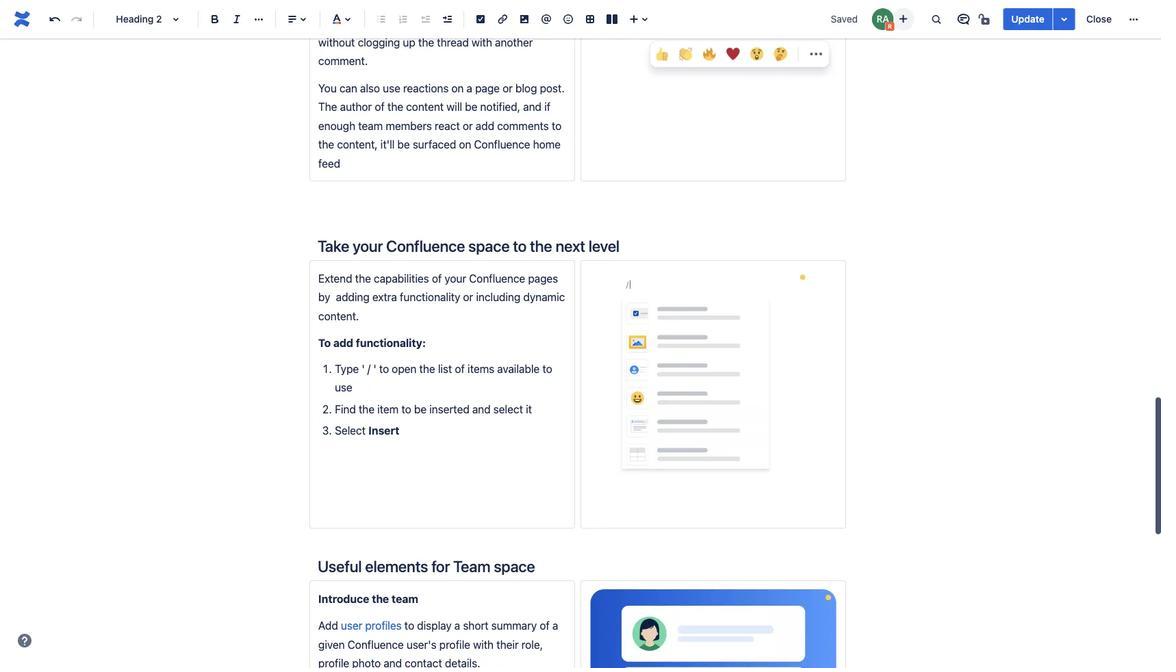 Task type: locate. For each thing, give the bounding box(es) containing it.
1 horizontal spatial add
[[476, 119, 494, 132]]

to inside you can also use reactions on a page or blog post. the author of the content will be notified, and if enough team members react or add comments to the content, it'll be surfaced on confluence home feed
[[552, 119, 562, 132]]

select insert
[[335, 424, 400, 437]]

0 vertical spatial use
[[383, 82, 401, 95]]

update button
[[1004, 8, 1053, 30]]

confluence up capabilities
[[386, 237, 465, 255]]

a inside use reactions when you want to support a comment or acknowledge you've seen one without clogging up the thread with another comment.
[[519, 0, 525, 11]]

a left page on the left top of page
[[467, 82, 473, 95]]

of up functionality
[[432, 272, 442, 285]]

1 vertical spatial and
[[472, 403, 491, 416]]

' left /
[[362, 362, 365, 375]]

the left "next"
[[530, 237, 552, 255]]

1 horizontal spatial your
[[445, 272, 466, 285]]

profile up details.
[[439, 638, 470, 651]]

your
[[353, 237, 383, 255], [445, 272, 466, 285]]

add
[[318, 619, 338, 632]]

find
[[335, 403, 356, 416]]

add down notified,
[[476, 119, 494, 132]]

outdent ⇧tab image
[[417, 11, 434, 27]]

of up role,
[[540, 619, 550, 632]]

0 horizontal spatial team
[[358, 119, 383, 132]]

be
[[465, 100, 478, 113], [398, 138, 410, 151], [414, 403, 427, 416]]

reactions up the comment
[[341, 0, 386, 11]]

display
[[417, 619, 452, 632]]

2 vertical spatial and
[[384, 657, 402, 668]]

comment
[[318, 17, 365, 30]]

0 vertical spatial add
[[476, 119, 494, 132]]

space
[[469, 237, 510, 255], [494, 557, 535, 576]]

1 vertical spatial your
[[445, 272, 466, 285]]

profile down given
[[318, 657, 349, 668]]

reactions inside use reactions when you want to support a comment or acknowledge you've seen one without clogging up the thread with another comment.
[[341, 0, 386, 11]]

photo
[[352, 657, 381, 668]]

adjust update settings image
[[1057, 11, 1073, 27]]

to right /
[[379, 362, 389, 375]]

1 horizontal spatial team
[[392, 592, 418, 605]]

use reactions when you want to support a comment or acknowledge you've seen one without clogging up the thread with another comment.
[[318, 0, 536, 68]]

notified,
[[480, 100, 521, 113]]

1 horizontal spatial be
[[414, 403, 427, 416]]

summary
[[492, 619, 537, 632]]

table image
[[582, 11, 599, 27]]

1 horizontal spatial and
[[472, 403, 491, 416]]

0 vertical spatial space
[[469, 237, 510, 255]]

0 horizontal spatial profile
[[318, 657, 349, 668]]

add
[[476, 119, 494, 132], [333, 337, 353, 350]]

the left list
[[419, 362, 435, 375]]

a left short
[[455, 619, 460, 632]]

ruby anderson image
[[872, 8, 894, 30]]

invite to edit image
[[895, 11, 912, 27]]

capabilities
[[374, 272, 429, 285]]

and right photo
[[384, 657, 402, 668]]

add right to
[[333, 337, 353, 350]]

your right take
[[353, 237, 383, 255]]

italic ⌘i image
[[229, 11, 245, 27]]

1 horizontal spatial use
[[383, 82, 401, 95]]

undo ⌘z image
[[47, 11, 63, 27]]

saved
[[831, 13, 858, 25]]

align left image
[[284, 11, 301, 27]]

the right find
[[359, 403, 375, 416]]

0 horizontal spatial reactions
[[341, 0, 386, 11]]

0 vertical spatial team
[[358, 119, 383, 132]]

to up you've
[[465, 0, 475, 11]]

you've
[[448, 17, 481, 30]]

to right the item
[[402, 403, 411, 416]]

or right react
[[463, 119, 473, 132]]

use right also
[[383, 82, 401, 95]]

of inside type ' / ' to open the list of items available to use
[[455, 362, 465, 375]]

clogging
[[358, 36, 400, 49]]

'
[[362, 362, 365, 375], [373, 362, 376, 375]]

0 vertical spatial with
[[472, 36, 492, 49]]

team down elements
[[392, 592, 418, 605]]

want
[[439, 0, 462, 11]]

to up home
[[552, 119, 562, 132]]

available
[[497, 362, 540, 375]]

0 horizontal spatial add
[[333, 337, 353, 350]]

the right up
[[418, 36, 434, 49]]

or inside extend the capabilities of your confluence pages by  adding extra functionality or including dynamic content.
[[463, 291, 473, 304]]

content.
[[318, 310, 359, 323]]

a
[[519, 0, 525, 11], [467, 82, 473, 95], [455, 619, 460, 632], [553, 619, 558, 632]]

0 vertical spatial reactions
[[341, 0, 386, 11]]

1 vertical spatial add
[[333, 337, 353, 350]]

confluence down the user profiles link
[[348, 638, 404, 651]]

1 vertical spatial reactions
[[403, 82, 449, 95]]

0 horizontal spatial use
[[335, 381, 353, 394]]

to up 'user's'
[[405, 619, 414, 632]]

emoji image
[[560, 11, 577, 27]]

with down short
[[473, 638, 494, 651]]

comment.
[[318, 55, 368, 68]]

or up the clogging
[[368, 17, 378, 30]]

if
[[544, 100, 551, 113]]

reactions
[[341, 0, 386, 11], [403, 82, 449, 95]]

select
[[335, 424, 366, 437]]

or left blog
[[503, 82, 513, 95]]

a up one
[[519, 0, 525, 11]]

team up content,
[[358, 119, 383, 132]]

you can also use reactions on a page or blog post. the author of the content will be notified, and if enough team members react or add comments to the content, it'll be surfaced on confluence home feed
[[318, 82, 568, 170]]

the
[[418, 36, 434, 49], [388, 100, 403, 113], [318, 138, 334, 151], [530, 237, 552, 255], [355, 272, 371, 285], [419, 362, 435, 375], [359, 403, 375, 416], [372, 592, 389, 605]]

will
[[447, 100, 462, 113]]

2 horizontal spatial and
[[523, 100, 542, 113]]

0 vertical spatial and
[[523, 100, 542, 113]]

with down seen
[[472, 36, 492, 49]]

of right list
[[455, 362, 465, 375]]

the up adding
[[355, 272, 371, 285]]

1 vertical spatial with
[[473, 638, 494, 651]]

and left select
[[472, 403, 491, 416]]

0 horizontal spatial be
[[398, 138, 410, 151]]

be right it'll
[[398, 138, 410, 151]]

or left including
[[463, 291, 473, 304]]

' right /
[[373, 362, 376, 375]]

team inside you can also use reactions on a page or blog post. the author of the content will be notified, and if enough team members react or add comments to the content, it'll be surfaced on confluence home feed
[[358, 119, 383, 132]]

your up functionality
[[445, 272, 466, 285]]

type ' / ' to open the list of items available to use
[[335, 362, 555, 394]]

role,
[[522, 638, 543, 651]]

use down type
[[335, 381, 353, 394]]

space right team
[[494, 557, 535, 576]]

action item image
[[473, 11, 489, 27]]

select
[[494, 403, 523, 416]]

no restrictions image
[[978, 11, 994, 27]]

1 vertical spatial use
[[335, 381, 353, 394]]

inserted
[[430, 403, 470, 416]]

contact
[[405, 657, 442, 668]]

to add functionality:
[[318, 337, 426, 350]]

without
[[318, 36, 355, 49]]

use
[[383, 82, 401, 95], [335, 381, 353, 394]]

add image, video, or file image
[[516, 11, 533, 27]]

2 horizontal spatial be
[[465, 100, 478, 113]]

user
[[341, 619, 362, 632]]

on up will on the left top of page
[[452, 82, 464, 95]]

2 ' from the left
[[373, 362, 376, 375]]

functionality
[[400, 291, 460, 304]]

their
[[497, 638, 519, 651]]

or
[[368, 17, 378, 30], [503, 82, 513, 95], [463, 119, 473, 132], [463, 291, 473, 304]]

on
[[452, 82, 464, 95], [459, 138, 471, 151]]

confluence up including
[[469, 272, 525, 285]]

the up members
[[388, 100, 403, 113]]

add inside you can also use reactions on a page or blog post. the author of the content will be notified, and if enough team members react or add comments to the content, it'll be surfaced on confluence home feed
[[476, 119, 494, 132]]

1 horizontal spatial reactions
[[403, 82, 449, 95]]

with
[[472, 36, 492, 49], [473, 638, 494, 651]]

and inside the to display a short summary of a given confluence user's profile with their role, profile photo and contact details.
[[384, 657, 402, 668]]

team
[[453, 557, 491, 576]]

find and replace image
[[928, 11, 945, 27]]

0 vertical spatial your
[[353, 237, 383, 255]]

details.
[[445, 657, 480, 668]]

the
[[318, 100, 337, 113]]

heading 2 button
[[99, 4, 192, 34]]

of inside the to display a short summary of a given confluence user's profile with their role, profile photo and contact details.
[[540, 619, 550, 632]]

2 vertical spatial be
[[414, 403, 427, 416]]

extend
[[318, 272, 352, 285]]

1 horizontal spatial '
[[373, 362, 376, 375]]

confluence down comments
[[474, 138, 530, 151]]

reactions up content
[[403, 82, 449, 95]]

on down react
[[459, 138, 471, 151]]

given
[[318, 638, 345, 651]]

confluence inside extend the capabilities of your confluence pages by  adding extra functionality or including dynamic content.
[[469, 272, 525, 285]]

user profiles link
[[341, 619, 402, 632]]

list
[[438, 362, 452, 375]]

space up including
[[469, 237, 510, 255]]

profile
[[439, 638, 470, 651], [318, 657, 349, 668]]

adding
[[336, 291, 370, 304]]

your inside extend the capabilities of your confluence pages by  adding extra functionality or including dynamic content.
[[445, 272, 466, 285]]

or inside use reactions when you want to support a comment or acknowledge you've seen one without clogging up the thread with another comment.
[[368, 17, 378, 30]]

comment icon image
[[956, 11, 972, 27]]

confluence image
[[11, 8, 33, 30]]

of inside extend the capabilities of your confluence pages by  adding extra functionality or including dynamic content.
[[432, 272, 442, 285]]

1 horizontal spatial profile
[[439, 638, 470, 651]]

one
[[510, 17, 528, 30]]

1 vertical spatial team
[[392, 592, 418, 605]]

be right will on the left top of page
[[465, 100, 478, 113]]

to inside use reactions when you want to support a comment or acknowledge you've seen one without clogging up the thread with another comment.
[[465, 0, 475, 11]]

use inside you can also use reactions on a page or blog post. the author of the content will be notified, and if enough team members react or add comments to the content, it'll be surfaced on confluence home feed
[[383, 82, 401, 95]]

of down also
[[375, 100, 385, 113]]

be left inserted
[[414, 403, 427, 416]]

short
[[463, 619, 489, 632]]

for
[[432, 557, 450, 576]]

0 horizontal spatial '
[[362, 362, 365, 375]]

and left if
[[523, 100, 542, 113]]

surfaced
[[413, 138, 456, 151]]

also
[[360, 82, 380, 95]]

extend the capabilities of your confluence pages by  adding extra functionality or including dynamic content.
[[318, 272, 568, 323]]

0 horizontal spatial and
[[384, 657, 402, 668]]



Task type: describe. For each thing, give the bounding box(es) containing it.
next
[[556, 237, 585, 255]]

extra
[[372, 291, 397, 304]]

0 vertical spatial be
[[465, 100, 478, 113]]

introduce the team
[[318, 592, 418, 605]]

enough
[[318, 119, 355, 132]]

1 vertical spatial space
[[494, 557, 535, 576]]

/
[[368, 362, 371, 375]]

a right summary
[[553, 619, 558, 632]]

up
[[403, 36, 416, 49]]

add user profiles
[[318, 619, 402, 632]]

1 vertical spatial profile
[[318, 657, 349, 668]]

use inside type ' / ' to open the list of items available to use
[[335, 381, 353, 394]]

it'll
[[381, 138, 395, 151]]

acknowledge
[[381, 17, 446, 30]]

bold ⌘b image
[[207, 11, 223, 27]]

to inside the to display a short summary of a given confluence user's profile with their role, profile photo and contact details.
[[405, 619, 414, 632]]

2
[[156, 13, 162, 25]]

elements
[[365, 557, 428, 576]]

pages
[[528, 272, 558, 285]]

including
[[476, 291, 521, 304]]

post.
[[540, 82, 565, 95]]

and inside you can also use reactions on a page or blog post. the author of the content will be notified, and if enough team members react or add comments to the content, it'll be surfaced on confluence home feed
[[523, 100, 542, 113]]

level
[[589, 237, 620, 255]]

1 vertical spatial be
[[398, 138, 410, 151]]

to right available
[[543, 362, 553, 375]]

useful elements for team space
[[318, 557, 535, 576]]

open
[[392, 362, 417, 375]]

content,
[[337, 138, 378, 151]]

members
[[386, 119, 432, 132]]

close button
[[1078, 8, 1120, 30]]

item
[[377, 403, 399, 416]]

introduce
[[318, 592, 369, 605]]

of inside you can also use reactions on a page or blog post. the author of the content will be notified, and if enough team members react or add comments to the content, it'll be surfaced on confluence home feed
[[375, 100, 385, 113]]

confluence inside you can also use reactions on a page or blog post. the author of the content will be notified, and if enough team members react or add comments to the content, it'll be surfaced on confluence home feed
[[474, 138, 530, 151]]

the inside use reactions when you want to support a comment or acknowledge you've seen one without clogging up the thread with another comment.
[[418, 36, 434, 49]]

feed
[[318, 157, 340, 170]]

0 vertical spatial on
[[452, 82, 464, 95]]

the up feed
[[318, 138, 334, 151]]

bullet list ⌘⇧8 image
[[373, 11, 390, 27]]

use
[[318, 0, 338, 11]]

0 vertical spatial profile
[[439, 638, 470, 651]]

redo ⌘⇧z image
[[68, 11, 85, 27]]

items
[[468, 362, 495, 375]]

to display a short summary of a given confluence user's profile with their role, profile photo and contact details.
[[318, 619, 561, 668]]

take your confluence space to the next level
[[318, 237, 620, 255]]

link image
[[494, 11, 511, 27]]

mention image
[[538, 11, 555, 27]]

you
[[418, 0, 436, 11]]

reactions inside you can also use reactions on a page or blog post. the author of the content will be notified, and if enough team members react or add comments to the content, it'll be surfaced on confluence home feed
[[403, 82, 449, 95]]

the up the profiles
[[372, 592, 389, 605]]

the inside type ' / ' to open the list of items available to use
[[419, 362, 435, 375]]

profiles
[[365, 619, 402, 632]]

useful
[[318, 557, 362, 576]]

help image
[[16, 633, 33, 649]]

layouts image
[[604, 11, 620, 27]]

functionality:
[[356, 337, 426, 350]]

indent tab image
[[439, 11, 455, 27]]

confluence image
[[11, 8, 33, 30]]

to left "next"
[[513, 237, 527, 255]]

can
[[340, 82, 357, 95]]

content
[[406, 100, 444, 113]]

page
[[475, 82, 500, 95]]

a inside you can also use reactions on a page or blog post. the author of the content will be notified, and if enough team members react or add comments to the content, it'll be surfaced on confluence home feed
[[467, 82, 473, 95]]

to
[[318, 337, 331, 350]]

home
[[533, 138, 561, 151]]

1 ' from the left
[[362, 362, 365, 375]]

you
[[318, 82, 337, 95]]

when
[[389, 0, 415, 11]]

seen
[[483, 17, 507, 30]]

thread
[[437, 36, 469, 49]]

numbered list ⌘⇧7 image
[[395, 11, 412, 27]]

heading
[[116, 13, 154, 25]]

support
[[478, 0, 516, 11]]

update
[[1012, 13, 1045, 25]]

it
[[526, 403, 532, 416]]

take
[[318, 237, 349, 255]]

confluence inside the to display a short summary of a given confluence user's profile with their role, profile photo and contact details.
[[348, 638, 404, 651]]

react
[[435, 119, 460, 132]]

by
[[318, 291, 330, 304]]

author
[[340, 100, 372, 113]]

heading 2
[[116, 13, 162, 25]]

another
[[495, 36, 533, 49]]

user's
[[407, 638, 437, 651]]

more formatting image
[[251, 11, 267, 27]]

more image
[[1126, 11, 1142, 27]]

find the item to be inserted and select it
[[335, 403, 532, 416]]

type
[[335, 362, 359, 375]]

0 horizontal spatial your
[[353, 237, 383, 255]]

with inside the to display a short summary of a given confluence user's profile with their role, profile photo and contact details.
[[473, 638, 494, 651]]

with inside use reactions when you want to support a comment or acknowledge you've seen one without clogging up the thread with another comment.
[[472, 36, 492, 49]]

comments
[[497, 119, 549, 132]]

1 vertical spatial on
[[459, 138, 471, 151]]

blog
[[516, 82, 537, 95]]

the inside extend the capabilities of your confluence pages by  adding extra functionality or including dynamic content.
[[355, 272, 371, 285]]

insert
[[369, 424, 400, 437]]

close
[[1087, 13, 1112, 25]]

dynamic
[[524, 291, 565, 304]]



Task type: vqa. For each thing, say whether or not it's contained in the screenshot.
Win
no



